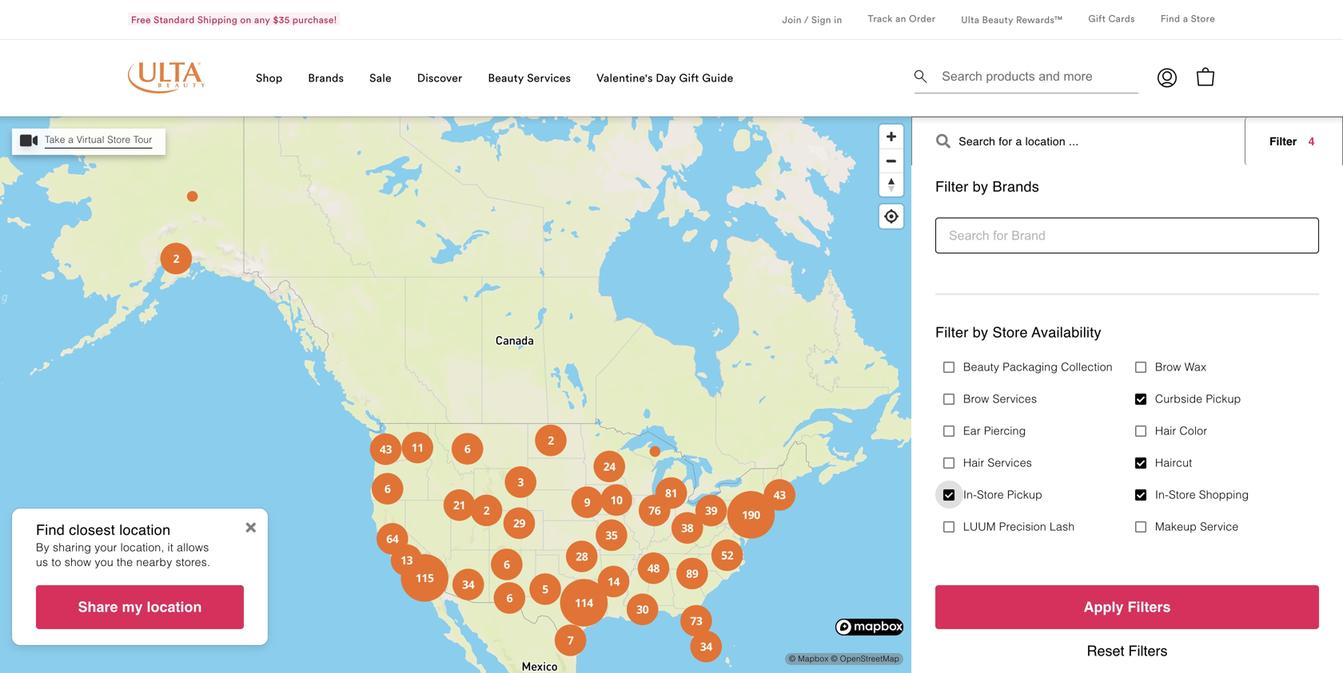 Task type: describe. For each thing, give the bounding box(es) containing it.
discover
[[417, 71, 462, 85]]

the for the maine mall
[[935, 370, 956, 383]]

check circle image for the maine mall 366 maine mall road south portland me
[[935, 430, 947, 442]]

Hair Services checkbox
[[935, 449, 963, 477]]

sale button
[[369, 39, 392, 117]]

square image for brow services
[[943, 393, 955, 406]]

beauty services
[[488, 71, 571, 85]]

join
[[782, 14, 802, 26]]

road inside the maine mall 366 maine mall road south portland me
[[1017, 389, 1045, 402]]

take a virtual store tour
[[45, 134, 152, 146]]

ear piercing
[[963, 425, 1026, 438]]

beauty services button
[[488, 39, 571, 117]]

Search for Brand text field
[[935, 218, 1319, 254]]

Ear Piercing checkbox
[[935, 417, 963, 445]]

0 items in bag image
[[1196, 67, 1215, 86]]

services for beauty services
[[527, 71, 571, 85]]

map element
[[0, 117, 911, 674]]

free standard shipping on any $35 purchase!
[[131, 14, 337, 26]]

join / sign in button
[[782, 0, 842, 39]]

rewards™
[[1016, 14, 1063, 26]]

5 open until 8:00 pm from the top
[[951, 621, 1051, 634]]

cards
[[1108, 12, 1135, 24]]

2 open from the top
[[951, 333, 980, 346]]

back to top image
[[1289, 620, 1302, 632]]

purchase!
[[292, 14, 337, 26]]

LUUM Precision Lash checkbox
[[935, 513, 963, 541]]

in- for in-store pickup
[[963, 489, 977, 502]]

the for the ridge marketplace
[[935, 466, 956, 479]]

haircut
[[1155, 457, 1192, 470]]

ulta beauty rewards™
[[961, 14, 1063, 26]]

0 vertical spatial me
[[979, 214, 995, 227]]

120
[[935, 485, 955, 498]]

an
[[895, 12, 906, 24]]

square image for ear piercing
[[943, 425, 955, 438]]

newington
[[935, 598, 990, 611]]

store left 'tour'
[[107, 134, 131, 146]]

5 pm from the top
[[1034, 621, 1051, 634]]

Haircut checkbox
[[1127, 449, 1155, 477]]

join / sign in
[[782, 14, 842, 26]]

1 vertical spatial maine
[[958, 389, 989, 402]]

filters for apply filters
[[1128, 600, 1171, 616]]

a for take
[[68, 134, 74, 146]]

gosling
[[952, 581, 991, 594]]

you
[[95, 556, 113, 569]]

share my location
[[78, 600, 202, 616]]

8:00 for the ridge marketplace
[[1008, 525, 1031, 538]]

reset filters
[[1087, 644, 1168, 660]]

in-store pickup
[[963, 489, 1042, 502]]

check square image for haircut
[[1135, 457, 1147, 470]]

square image for hair services
[[943, 457, 955, 470]]

shipping
[[197, 14, 237, 26]]

drive
[[1025, 293, 1052, 306]]

5 8:00 from the top
[[1008, 621, 1031, 634]]

it
[[168, 542, 173, 555]]

8:00 for bangor parkade
[[1008, 237, 1031, 250]]

bangor for bangor parkade
[[935, 178, 976, 191]]

services for hair services
[[988, 457, 1032, 470]]

check square image for in-store shopping
[[1135, 489, 1147, 502]]

packaging
[[1003, 361, 1058, 374]]

open for 366 maine mall road
[[951, 429, 980, 442]]

ear
[[963, 425, 981, 438]]

beauty packaging collection
[[963, 361, 1113, 374]]

find a store link
[[1161, 12, 1215, 27]]

apply filters
[[1084, 600, 1171, 616]]

tour
[[133, 134, 152, 146]]

gift cards link
[[1088, 12, 1135, 27]]

nh
[[994, 502, 1010, 515]]

brow services
[[963, 393, 1037, 406]]

by for store
[[973, 325, 988, 341]]

2 open until 8:00 pm from the top
[[951, 333, 1051, 346]]

track an order
[[868, 12, 936, 24]]

piercing
[[984, 425, 1026, 438]]

show
[[65, 556, 91, 569]]

square image for beauty packaging collection
[[943, 362, 955, 374]]

2 8:00 from the top
[[1008, 333, 1031, 346]]

shop button
[[256, 39, 283, 117]]

curbside pickup
[[1155, 393, 1241, 406]]

rochester
[[935, 502, 988, 515]]

$35
[[273, 14, 290, 26]]

me inside the maine mall 366 maine mall road south portland me
[[1018, 406, 1035, 419]]

© openstreetmap link
[[831, 655, 899, 664]]

/
[[804, 14, 809, 26]]

bangor for bangor me 04401 us
[[935, 214, 973, 227]]

free
[[131, 14, 151, 26]]

store down king
[[993, 325, 1028, 341]]

0 horizontal spatial gift
[[679, 71, 699, 85]]

store down the ridge
[[977, 489, 1004, 502]]

us
[[36, 556, 48, 569]]

reset
[[1087, 644, 1124, 660]]

4
[[1309, 135, 1315, 148]]

check square image
[[943, 489, 955, 502]]

sharing
[[53, 542, 91, 555]]

in-store shopping
[[1155, 489, 1249, 502]]

45
[[935, 581, 948, 594]]

filter for filter by brands
[[935, 179, 969, 195]]

parkade
[[979, 178, 1024, 191]]

square image for makeup
[[1135, 521, 1147, 534]]

open for bangor
[[951, 237, 980, 250]]

closest
[[69, 523, 115, 539]]

03867
[[1014, 502, 1046, 515]]

3 check circle image from the top
[[935, 622, 947, 634]]

ulta beauty rewards™ button
[[961, 0, 1063, 39]]

beauty for beauty packaging collection
[[963, 361, 999, 374]]

Beauty Packaging Collection checkbox
[[935, 354, 963, 382]]

gift cards
[[1088, 12, 1135, 24]]

portland
[[968, 406, 1012, 419]]

lash
[[1050, 521, 1075, 534]]

until for the ridge marketplace
[[983, 525, 1005, 538]]

check square image for curbside pickup
[[1135, 393, 1147, 406]]

my
[[122, 600, 143, 616]]

boulevard
[[1026, 485, 1078, 498]]

guide
[[702, 71, 733, 85]]

brow for brow services
[[963, 393, 989, 406]]

square image for brow wax
[[1135, 362, 1147, 374]]

8:00 for the maine mall
[[1008, 429, 1031, 442]]

brands button
[[308, 39, 344, 117]]

Curbside Pickup checkbox
[[1127, 386, 1155, 413]]

king
[[998, 293, 1022, 306]]

availability
[[1032, 325, 1102, 341]]

store up makeup
[[1169, 489, 1196, 502]]

1 check circle image from the top
[[935, 238, 947, 250]]

none search field "search products and more"
[[915, 58, 1138, 97]]

share
[[78, 600, 118, 616]]

pm for the maine mall
[[1034, 429, 1051, 442]]

366
[[935, 389, 955, 402]]

collection
[[1061, 361, 1113, 374]]

04401
[[999, 214, 1031, 227]]

makeup service
[[1155, 521, 1239, 534]]

location for closest
[[119, 523, 171, 539]]

beauty for beauty services
[[488, 71, 524, 85]]



Task type: vqa. For each thing, say whether or not it's contained in the screenshot.
first check square icon from the bottom
yes



Task type: locate. For each thing, give the bounding box(es) containing it.
1 vertical spatial brands
[[993, 179, 1039, 195]]

location,
[[120, 542, 164, 555]]

check circle image
[[935, 430, 947, 442], [935, 526, 947, 538]]

maine up brow services
[[959, 370, 992, 383]]

open until 8:00 pm for the ridge marketplace
[[951, 525, 1051, 538]]

1 horizontal spatial hair
[[1155, 425, 1176, 438]]

0 vertical spatial pickup
[[1206, 393, 1241, 406]]

1 horizontal spatial ©
[[831, 655, 838, 664]]

marketplace
[[995, 466, 1062, 479], [958, 485, 1022, 498]]

0 vertical spatial bangor
[[935, 178, 976, 191]]

mall
[[995, 370, 1018, 383], [993, 389, 1014, 402]]

1 vertical spatial pickup
[[1007, 489, 1042, 502]]

until for the maine mall
[[983, 429, 1005, 442]]

0 vertical spatial check circle image
[[935, 238, 947, 250]]

square image down south
[[943, 425, 955, 438]]

filter left 4
[[1270, 135, 1297, 148]]

until down nh
[[983, 525, 1005, 538]]

square image
[[1135, 425, 1147, 438], [1135, 521, 1147, 534]]

2 vertical spatial services
[[988, 457, 1032, 470]]

1 vertical spatial services
[[993, 393, 1037, 406]]

1 vertical spatial me
[[1018, 406, 1035, 419]]

0 vertical spatial check circle image
[[935, 430, 947, 442]]

open down south
[[951, 429, 980, 442]]

2 in- from the left
[[1155, 489, 1169, 502]]

beauty right discover button at the left top
[[488, 71, 524, 85]]

pickup
[[1206, 393, 1241, 406], [1007, 489, 1042, 502]]

open until 8:00 pm down bangor me 04401 us
[[951, 237, 1051, 250]]

hair for hair services
[[963, 457, 984, 470]]

0 vertical spatial check square image
[[1135, 393, 1147, 406]]

filter left parkade at the right of page
[[935, 179, 969, 195]]

square image down rochester
[[943, 521, 955, 534]]

row group
[[911, 167, 1343, 674]]

row group containing bangor parkade
[[911, 167, 1343, 674]]

1 by from the top
[[973, 179, 988, 195]]

0 horizontal spatial find
[[36, 523, 65, 539]]

4 open from the top
[[951, 525, 980, 538]]

open until 8:00 pm for bangor parkade
[[951, 237, 1051, 250]]

find
[[1161, 12, 1180, 24], [36, 523, 65, 539]]

the up 366
[[935, 370, 956, 383]]

1 vertical spatial square image
[[1135, 521, 1147, 534]]

0 vertical spatial find
[[1161, 12, 1180, 24]]

stephen
[[952, 293, 995, 306]]

filter for filter
[[1270, 135, 1297, 148]]

1 vertical spatial check square image
[[1135, 457, 1147, 470]]

None field
[[959, 118, 1221, 165]]

filter up beauty packaging collection checkbox
[[935, 325, 969, 341]]

open down bangor me 04401 us
[[951, 237, 980, 250]]

until right ear at the right bottom of the page
[[983, 429, 1005, 442]]

© left mapbox
[[789, 655, 796, 664]]

log in to your ulta account image
[[1158, 68, 1177, 88]]

0 vertical spatial square image
[[1135, 425, 1147, 438]]

beauty
[[982, 14, 1013, 26], [488, 71, 524, 85], [963, 361, 999, 374]]

8:00 down 04401
[[1008, 237, 1031, 250]]

5 open from the top
[[951, 621, 980, 634]]

reset filters button
[[935, 630, 1319, 674]]

Search products and more search field
[[940, 62, 1134, 84]]

valentine's day gift guide link
[[597, 71, 733, 87]]

1 vertical spatial filter
[[935, 179, 969, 195]]

8:00 down 03867
[[1008, 525, 1031, 538]]

1 pm from the top
[[1034, 237, 1051, 250]]

road down packaging
[[1017, 389, 1045, 402]]

square image inside beauty packaging collection checkbox
[[943, 362, 955, 374]]

1 horizontal spatial me
[[1018, 406, 1035, 419]]

1 in- from the left
[[963, 489, 977, 502]]

check circle image
[[935, 238, 947, 250], [935, 334, 947, 346], [935, 622, 947, 634]]

mall up portland
[[993, 389, 1014, 402]]

0 horizontal spatial brow
[[963, 393, 989, 406]]

open until 8:00 pm up packaging
[[951, 333, 1051, 346]]

your
[[95, 542, 117, 555]]

Brow Services checkbox
[[935, 386, 963, 413]]

1 until from the top
[[983, 237, 1005, 250]]

0 vertical spatial location
[[119, 523, 171, 539]]

1 vertical spatial hair
[[963, 457, 984, 470]]

2 bangor from the top
[[935, 214, 973, 227]]

0 horizontal spatial in-
[[963, 489, 977, 502]]

2 pm from the top
[[1034, 333, 1051, 346]]

brow
[[1155, 361, 1181, 374], [963, 393, 989, 406]]

2 check circle image from the top
[[935, 526, 947, 538]]

1 vertical spatial gift
[[679, 71, 699, 85]]

filter by store availability
[[935, 325, 1102, 341]]

©
[[789, 655, 796, 664], [831, 655, 838, 664]]

mapbox
[[798, 655, 829, 664]]

0 horizontal spatial brands
[[308, 71, 344, 85]]

find for a
[[1161, 12, 1180, 24]]

1 vertical spatial check circle image
[[935, 526, 947, 538]]

precision
[[999, 521, 1046, 534]]

open down rochester
[[951, 525, 980, 538]]

check circle image down "newington"
[[935, 622, 947, 634]]

bangor me 04401 us
[[935, 214, 1053, 227]]

0 vertical spatial gift
[[1088, 12, 1106, 24]]

10
[[935, 293, 948, 306]]

brands up 04401
[[993, 179, 1039, 195]]

road right gosling
[[995, 581, 1022, 594]]

2 the from the top
[[935, 466, 956, 479]]

gift left cards
[[1088, 12, 1106, 24]]

0 vertical spatial beauty
[[982, 14, 1013, 26]]

by up bangor me 04401 us
[[973, 179, 988, 195]]

services inside button
[[527, 71, 571, 85]]

1 the from the top
[[935, 370, 956, 383]]

square image
[[943, 362, 955, 374], [1135, 362, 1147, 374], [943, 393, 955, 406], [943, 425, 955, 438], [943, 457, 955, 470], [943, 521, 955, 534]]

square image up the ear piercing option
[[943, 393, 955, 406]]

open until 8:00 pm down 45 gosling road newington
[[951, 621, 1051, 634]]

2 square image from the top
[[1135, 521, 1147, 534]]

1 vertical spatial find
[[36, 523, 65, 539]]

take a virtual store tour link
[[12, 129, 165, 155]]

go to ulta beauty homepage image
[[128, 62, 205, 94]]

a right take
[[68, 134, 74, 146]]

4 open until 8:00 pm from the top
[[951, 525, 1051, 538]]

1 horizontal spatial brow
[[1155, 361, 1181, 374]]

0 vertical spatial services
[[527, 71, 571, 85]]

brow wax
[[1155, 361, 1207, 374]]

3 open from the top
[[951, 429, 980, 442]]

hair left color
[[1155, 425, 1176, 438]]

hair
[[1155, 425, 1176, 438], [963, 457, 984, 470]]

1 vertical spatial bangor
[[935, 214, 973, 227]]

4 8:00 from the top
[[1008, 525, 1031, 538]]

curbside
[[1155, 393, 1203, 406]]

0 vertical spatial filter
[[1270, 135, 1297, 148]]

2 vertical spatial filter
[[935, 325, 969, 341]]

by for brands
[[973, 179, 988, 195]]

stores.
[[176, 556, 210, 569]]

In-Store Pickup checkbox
[[935, 481, 963, 509]]

open down "newington"
[[951, 621, 980, 634]]

location
[[119, 523, 171, 539], [147, 600, 202, 616]]

1 open until 8:00 pm from the top
[[951, 237, 1051, 250]]

marketplace up nh
[[958, 485, 1022, 498]]

until down the 10 stephen king drive
[[983, 333, 1005, 346]]

services down "piercing"
[[988, 457, 1032, 470]]

until down bangor me 04401 us
[[983, 237, 1005, 250]]

location right my
[[147, 600, 202, 616]]

bangor parkade
[[935, 178, 1024, 191]]

3 until from the top
[[983, 429, 1005, 442]]

location inside "button"
[[147, 600, 202, 616]]

by down stephen
[[973, 325, 988, 341]]

1 vertical spatial check circle image
[[935, 334, 947, 346]]

open for 120 marketplace boulevard
[[951, 525, 980, 538]]

0 vertical spatial a
[[1183, 12, 1188, 24]]

me left 04401
[[979, 214, 995, 227]]

find inside 'link'
[[1161, 12, 1180, 24]]

check square image down haircut checkbox
[[1135, 489, 1147, 502]]

1 8:00 from the top
[[1008, 237, 1031, 250]]

beauty inside button
[[488, 71, 524, 85]]

valentine's
[[597, 71, 653, 85]]

beauty up brow services
[[963, 361, 999, 374]]

3 8:00 from the top
[[1008, 429, 1031, 442]]

virtual
[[77, 134, 104, 146]]

services
[[527, 71, 571, 85], [993, 393, 1037, 406], [988, 457, 1032, 470]]

1 vertical spatial marketplace
[[958, 485, 1022, 498]]

hair color
[[1155, 425, 1207, 438]]

hair down ear at the right bottom of the page
[[963, 457, 984, 470]]

share my location button
[[36, 586, 244, 630]]

valentine's day gift guide
[[597, 71, 733, 85]]

1 vertical spatial filters
[[1128, 644, 1168, 660]]

in- right check square icon
[[963, 489, 977, 502]]

1 vertical spatial mall
[[993, 389, 1014, 402]]

until for bangor parkade
[[983, 237, 1005, 250]]

apply
[[1084, 600, 1124, 616]]

open until 8:00 pm down portland
[[951, 429, 1051, 442]]

1 horizontal spatial in-
[[1155, 489, 1169, 502]]

1 vertical spatial the
[[935, 466, 956, 479]]

check square image inside haircut checkbox
[[1135, 457, 1147, 470]]

bangor left parkade at the right of page
[[935, 178, 976, 191]]

filter by brands
[[935, 179, 1039, 195]]

square image inside the ear piercing option
[[943, 425, 955, 438]]

4 until from the top
[[983, 525, 1005, 538]]

location for my
[[147, 600, 202, 616]]

0 horizontal spatial a
[[68, 134, 74, 146]]

1 bangor from the top
[[935, 178, 976, 191]]

1 horizontal spatial brands
[[993, 179, 1039, 195]]

nearby
[[136, 556, 172, 569]]

pm for the ridge marketplace
[[1034, 525, 1051, 538]]

1 vertical spatial beauty
[[488, 71, 524, 85]]

services left valentine's
[[527, 71, 571, 85]]

luum precision lash
[[963, 521, 1075, 534]]

0 horizontal spatial me
[[979, 214, 995, 227]]

0 horizontal spatial pickup
[[1007, 489, 1042, 502]]

filters for reset filters
[[1128, 644, 1168, 660]]

filters right reset
[[1128, 644, 1168, 660]]

check circle image up 10
[[935, 238, 947, 250]]

square image inside hair services "option"
[[943, 457, 955, 470]]

by
[[36, 542, 49, 555]]

5 until from the top
[[983, 621, 1005, 634]]

filters right apply
[[1128, 600, 1171, 616]]

None search field
[[915, 58, 1138, 97], [912, 118, 1245, 165], [959, 118, 1221, 165], [912, 118, 1245, 165], [959, 118, 1221, 165]]

2 check circle image from the top
[[935, 334, 947, 346]]

filter for filter by store availability
[[935, 325, 969, 341]]

the up 120
[[935, 466, 956, 479]]

pm
[[1034, 237, 1051, 250], [1034, 333, 1051, 346], [1034, 429, 1051, 442], [1034, 525, 1051, 538], [1034, 621, 1051, 634]]

2 by from the top
[[973, 325, 988, 341]]

ulta
[[961, 14, 980, 26]]

2 © from the left
[[831, 655, 838, 664]]

open up beauty packaging collection checkbox
[[951, 333, 980, 346]]

check square image up in-store shopping option
[[1135, 457, 1147, 470]]

0 vertical spatial by
[[973, 179, 988, 195]]

the inside the ridge marketplace 120 marketplace boulevard rochester nh 03867
[[935, 466, 956, 479]]

check circle image up beauty packaging collection checkbox
[[935, 334, 947, 346]]

1 check circle image from the top
[[935, 430, 947, 442]]

0 vertical spatial hair
[[1155, 425, 1176, 438]]

filters
[[1128, 600, 1171, 616], [1128, 644, 1168, 660]]

services for brow services
[[993, 393, 1037, 406]]

marketplace up boulevard
[[995, 466, 1062, 479]]

services up "piercing"
[[993, 393, 1037, 406]]

location up location,
[[119, 523, 171, 539]]

0 horizontal spatial hair
[[963, 457, 984, 470]]

find up 'by'
[[36, 523, 65, 539]]

8:00
[[1008, 237, 1031, 250], [1008, 333, 1031, 346], [1008, 429, 1031, 442], [1008, 525, 1031, 538], [1008, 621, 1031, 634]]

a for find
[[1183, 12, 1188, 24]]

0 horizontal spatial ©
[[789, 655, 796, 664]]

1 vertical spatial road
[[995, 581, 1022, 594]]

the maine mall 366 maine mall road south portland me
[[935, 370, 1045, 419]]

1 vertical spatial brow
[[963, 393, 989, 406]]

1 horizontal spatial find
[[1161, 12, 1180, 24]]

order
[[909, 12, 936, 24]]

2 until from the top
[[983, 333, 1005, 346]]

0 vertical spatial road
[[1017, 389, 1045, 402]]

find right cards
[[1161, 12, 1180, 24]]

None checkbox
[[1127, 354, 1155, 382], [1127, 417, 1155, 445], [1127, 513, 1155, 541], [1127, 354, 1155, 382], [1127, 417, 1155, 445], [1127, 513, 1155, 541]]

peek inside ulta beauty. image
[[16, 134, 42, 155]]

maine up portland
[[958, 389, 989, 402]]

by
[[973, 179, 988, 195], [973, 325, 988, 341]]

45 gosling road newington
[[935, 581, 1022, 611]]

makeup
[[1155, 521, 1197, 534]]

square image down in-store shopping option
[[1135, 521, 1147, 534]]

in- down the haircut
[[1155, 489, 1169, 502]]

1 horizontal spatial gift
[[1088, 12, 1106, 24]]

day
[[656, 71, 676, 85]]

the
[[935, 370, 956, 383], [935, 466, 956, 479]]

beauty inside button
[[982, 14, 1013, 26]]

1 vertical spatial a
[[68, 134, 74, 146]]

take
[[45, 134, 65, 146]]

in-
[[963, 489, 977, 502], [1155, 489, 1169, 502]]

© mapbox © openstreetmap
[[789, 655, 899, 664]]

find inside find closest location by sharing your location, it allows us to show you the nearby stores.
[[36, 523, 65, 539]]

0 vertical spatial the
[[935, 370, 956, 383]]

check square image inside curbside pickup checkbox
[[1135, 393, 1147, 406]]

mall up brow services
[[995, 370, 1018, 383]]

hair for hair color
[[1155, 425, 1176, 438]]

find a store
[[1161, 12, 1215, 24]]

1 © from the left
[[789, 655, 796, 664]]

store inside 'link'
[[1191, 12, 1215, 24]]

check square image
[[1135, 393, 1147, 406], [1135, 457, 1147, 470], [1135, 489, 1147, 502]]

10 stephen king drive
[[935, 293, 1052, 306]]

sale
[[369, 71, 392, 85]]

2 check square image from the top
[[1135, 457, 1147, 470]]

In-Store Shopping checkbox
[[1127, 481, 1155, 509]]

square image left the ridge
[[943, 457, 955, 470]]

0 vertical spatial mall
[[995, 370, 1018, 383]]

hair services
[[963, 457, 1032, 470]]

color
[[1180, 425, 1207, 438]]

open until 8:00 pm down nh
[[951, 525, 1051, 538]]

2 vertical spatial check square image
[[1135, 489, 1147, 502]]

3 open until 8:00 pm from the top
[[951, 429, 1051, 442]]

3 pm from the top
[[1034, 429, 1051, 442]]

1 horizontal spatial pickup
[[1206, 393, 1241, 406]]

8:00 down 45 gosling road newington
[[1008, 621, 1031, 634]]

0 vertical spatial filters
[[1128, 600, 1171, 616]]

1 square image from the top
[[1135, 425, 1147, 438]]

1 vertical spatial location
[[147, 600, 202, 616]]

the
[[117, 556, 133, 569]]

© right mapbox
[[831, 655, 838, 664]]

until down 45 gosling road newington
[[983, 621, 1005, 634]]

sign
[[811, 14, 831, 26]]

check circle image down rochester
[[935, 526, 947, 538]]

square image inside brow services checkbox
[[943, 393, 955, 406]]

open
[[951, 237, 980, 250], [951, 333, 980, 346], [951, 429, 980, 442], [951, 525, 980, 538], [951, 621, 980, 634]]

store
[[1191, 12, 1215, 24], [107, 134, 131, 146], [993, 325, 1028, 341], [977, 489, 1004, 502], [1169, 489, 1196, 502]]

square image inside the luum precision lash checkbox
[[943, 521, 955, 534]]

reset bearing to north image
[[883, 177, 899, 193]]

beauty right the ulta at the top right of the page
[[982, 14, 1013, 26]]

pm for bangor parkade
[[1034, 237, 1051, 250]]

square image up curbside pickup checkbox
[[1135, 362, 1147, 374]]

check circle image for the ridge marketplace 120 marketplace boulevard rochester nh 03867
[[935, 526, 947, 538]]

3 check square image from the top
[[1135, 489, 1147, 502]]

4 pm from the top
[[1034, 525, 1051, 538]]

road inside 45 gosling road newington
[[995, 581, 1022, 594]]

bangor down bangor parkade
[[935, 214, 973, 227]]

0 vertical spatial marketplace
[[995, 466, 1062, 479]]

1 open from the top
[[951, 237, 980, 250]]

find closest location by sharing your location, it allows us to show you the nearby stores.
[[36, 523, 210, 569]]

to
[[52, 556, 61, 569]]

0 vertical spatial brands
[[308, 71, 344, 85]]

1 check square image from the top
[[1135, 393, 1147, 406]]

find for closest
[[36, 523, 65, 539]]

open until 8:00 pm for the maine mall
[[951, 429, 1051, 442]]

openstreetmap
[[840, 655, 899, 664]]

discover button
[[417, 39, 462, 117]]

2 vertical spatial beauty
[[963, 361, 999, 374]]

square image up 366
[[943, 362, 955, 374]]

times image
[[246, 521, 256, 536]]

1 vertical spatial by
[[973, 325, 988, 341]]

8:00 up packaging
[[1008, 333, 1031, 346]]

south
[[935, 406, 965, 419]]

wax
[[1185, 361, 1207, 374]]

check square image left curbside
[[1135, 393, 1147, 406]]

brow for brow wax
[[1155, 361, 1181, 374]]

in- for in-store shopping
[[1155, 489, 1169, 502]]

store up 0 items in bag image
[[1191, 12, 1215, 24]]

square image up haircut checkbox
[[1135, 425, 1147, 438]]

© mapbox link
[[789, 655, 829, 664]]

road
[[1017, 389, 1045, 402], [995, 581, 1022, 594]]

in
[[834, 14, 842, 26]]

the inside the maine mall 366 maine mall road south portland me
[[935, 370, 956, 383]]

square image for hair
[[1135, 425, 1147, 438]]

0 vertical spatial brow
[[1155, 361, 1181, 374]]

location inside find closest location by sharing your location, it allows us to show you the nearby stores.
[[119, 523, 171, 539]]

gift right day
[[679, 71, 699, 85]]

8:00 up hair services
[[1008, 429, 1031, 442]]

1 horizontal spatial a
[[1183, 12, 1188, 24]]

a right cards
[[1183, 12, 1188, 24]]

brands left sale button
[[308, 71, 344, 85]]

0 vertical spatial maine
[[959, 370, 992, 383]]

me up "piercing"
[[1018, 406, 1035, 419]]

brands
[[308, 71, 344, 85], [993, 179, 1039, 195]]

check square image inside in-store shopping option
[[1135, 489, 1147, 502]]

square image for luum precision lash
[[943, 521, 955, 534]]

check circle image down south
[[935, 430, 947, 442]]

2 vertical spatial check circle image
[[935, 622, 947, 634]]

a inside 'link'
[[1183, 12, 1188, 24]]



